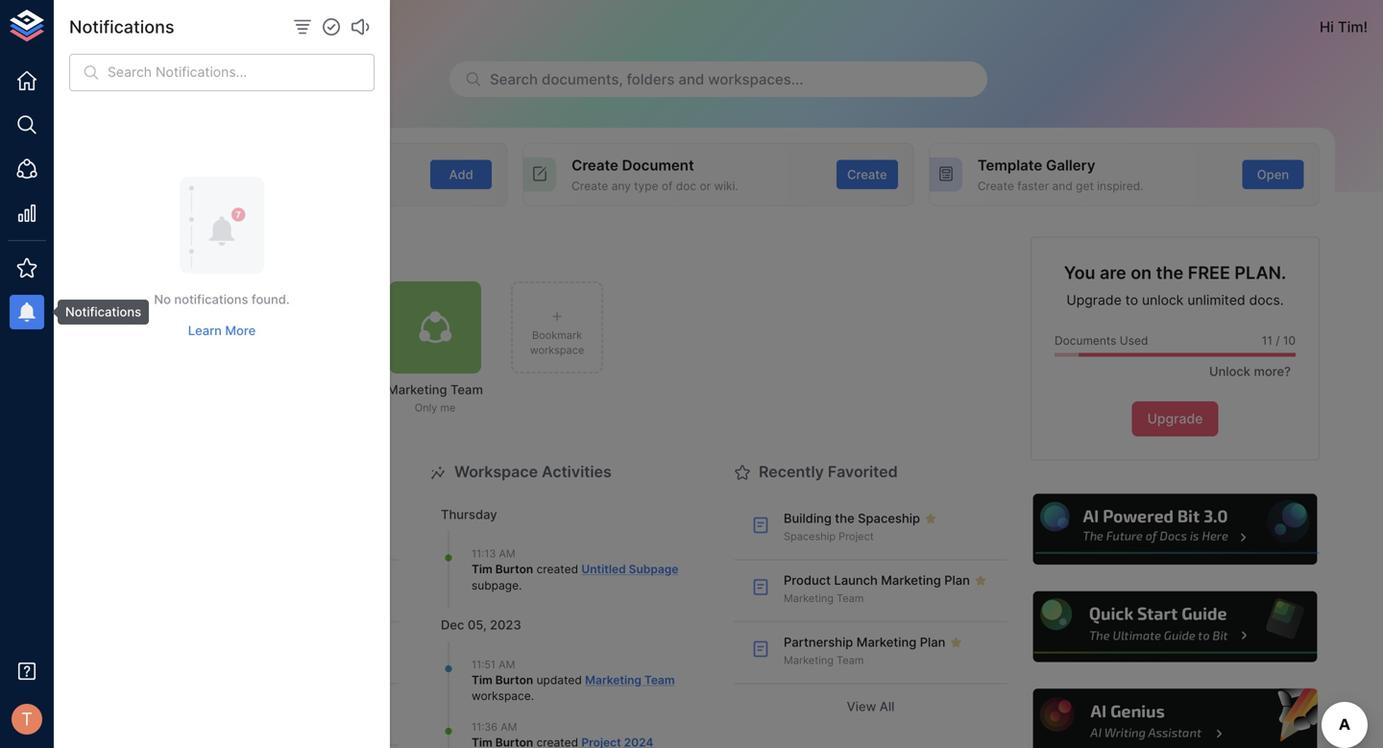 Task type: locate. For each thing, give the bounding box(es) containing it.
marketing inside marketing team only me
[[387, 382, 447, 397]]

unlock more?
[[1210, 364, 1291, 379]]

tim for untitled subpage
[[472, 563, 493, 576]]

notifications tooltip
[[44, 300, 149, 325]]

you
[[1064, 262, 1096, 283]]

1 vertical spatial workspace
[[472, 689, 531, 703]]

2 vertical spatial tim
[[472, 673, 493, 687]]

create
[[572, 157, 619, 174], [847, 167, 887, 182], [572, 179, 608, 193], [978, 179, 1014, 193]]

am right 11:36
[[501, 721, 517, 733]]

2 burton from the top
[[496, 673, 533, 687]]

1 vertical spatial marketing team
[[784, 654, 864, 667]]

spaceship up project
[[858, 511, 920, 526]]

and down 'gallery'
[[1052, 179, 1073, 193]]

0 vertical spatial marketing team
[[784, 592, 864, 605]]

. for workspace
[[531, 689, 534, 703]]

recently
[[759, 463, 824, 481]]

burton inside 11:13 am tim burton created untitled subpage subpage .
[[496, 563, 533, 576]]

on
[[1131, 262, 1152, 283]]

1 horizontal spatial spaceship
[[858, 511, 920, 526]]

1 horizontal spatial upgrade
[[1148, 411, 1203, 427]]

11:36 am
[[472, 721, 517, 733]]

1 horizontal spatial and
[[1052, 179, 1073, 193]]

0 vertical spatial the
[[1156, 262, 1184, 283]]

bookmarked workspaces
[[150, 238, 339, 257]]

plan
[[945, 573, 970, 588], [920, 635, 946, 650]]

template
[[978, 157, 1043, 174]]

workspace
[[454, 463, 538, 481]]

workspace inside bookmark workspace button
[[530, 344, 584, 356]]

1 burton from the top
[[496, 563, 533, 576]]

faster
[[1018, 179, 1049, 193]]

1 vertical spatial help image
[[1031, 589, 1320, 665]]

am inside 11:51 am tim burton updated marketing team workspace .
[[499, 658, 515, 671]]

upgrade down unlock more? button
[[1148, 411, 1203, 427]]

more?
[[1254, 364, 1291, 379]]

tim down the 11:13
[[472, 563, 493, 576]]

spaceship project
[[784, 530, 874, 543]]

Search Notifications... text field
[[108, 54, 375, 91]]

marketing
[[387, 382, 447, 397], [881, 573, 941, 588], [784, 592, 834, 605], [857, 635, 917, 650], [784, 654, 834, 667], [585, 673, 642, 687]]

free
[[1188, 262, 1231, 283]]

product launch marketing plan
[[784, 573, 970, 588]]

workspace down bookmark
[[530, 344, 584, 356]]

tim right hi
[[1338, 18, 1364, 36]]

burton down 11:51
[[496, 673, 533, 687]]

!
[[1364, 18, 1368, 36]]

it
[[279, 179, 286, 193]]

or right doc
[[700, 179, 711, 193]]

1 vertical spatial and
[[1052, 179, 1073, 193]]

tim down 11:51
[[472, 673, 493, 687]]

marketing team down partnership
[[784, 654, 864, 667]]

2 vertical spatial help image
[[1031, 686, 1320, 748]]

spaceship down building
[[784, 530, 836, 543]]

0 vertical spatial spaceship
[[858, 511, 920, 526]]

05,
[[468, 618, 487, 633]]

favorited
[[828, 463, 898, 481]]

1 vertical spatial the
[[835, 511, 855, 526]]

1 vertical spatial upgrade
[[1148, 411, 1203, 427]]

the up unlock
[[1156, 262, 1184, 283]]

documents used
[[1055, 334, 1148, 348]]

0 vertical spatial burton
[[496, 563, 533, 576]]

marketing up only
[[387, 382, 447, 397]]

1 horizontal spatial the
[[1156, 262, 1184, 283]]

1 vertical spatial notifications
[[65, 305, 141, 319]]

am for updated
[[499, 658, 515, 671]]

1 vertical spatial tim
[[472, 563, 493, 576]]

0 vertical spatial and
[[679, 71, 704, 88]]

marketing right updated
[[585, 673, 642, 687]]

.
[[519, 579, 522, 593], [531, 689, 534, 703]]

upgrade inside button
[[1148, 411, 1203, 427]]

search documents, folders and workspaces... button
[[450, 61, 988, 97]]

1 horizontal spatial or
[[700, 179, 711, 193]]

0 vertical spatial am
[[499, 548, 516, 560]]

0 vertical spatial notifications
[[69, 16, 174, 37]]

am
[[499, 548, 516, 560], [499, 658, 515, 671], [501, 721, 517, 733]]

0 vertical spatial .
[[519, 579, 522, 593]]

product
[[784, 573, 831, 588]]

marketing inside 11:51 am tim burton updated marketing team workspace .
[[585, 673, 642, 687]]

am for created
[[499, 548, 516, 560]]

the
[[1156, 262, 1184, 283], [835, 511, 855, 526]]

tim
[[1338, 18, 1364, 36], [472, 563, 493, 576], [472, 673, 493, 687]]

create document create any type of doc or wiki.
[[572, 157, 739, 193]]

more
[[225, 323, 256, 338]]

0 horizontal spatial .
[[519, 579, 522, 593]]

help image
[[1031, 492, 1320, 568], [1031, 589, 1320, 665], [1031, 686, 1320, 748]]

docs.
[[1249, 292, 1284, 308]]

11
[[1262, 334, 1273, 348]]

team inside 11:51 am tim burton updated marketing team workspace .
[[644, 673, 675, 687]]

bookmark
[[532, 329, 582, 342]]

notifications
[[69, 16, 174, 37], [65, 305, 141, 319]]

and
[[679, 71, 704, 88], [1052, 179, 1073, 193]]

type
[[634, 179, 659, 193]]

0 horizontal spatial the
[[835, 511, 855, 526]]

partnership
[[784, 635, 853, 650]]

workspace activities
[[454, 463, 612, 481]]

burton
[[496, 563, 533, 576], [496, 673, 533, 687]]

2 help image from the top
[[1031, 589, 1320, 665]]

rogue enterprises
[[100, 18, 228, 36]]

0 horizontal spatial or
[[232, 179, 243, 193]]

plan.
[[1235, 262, 1287, 283]]

1 vertical spatial plan
[[920, 635, 946, 650]]

bookmark workspace button
[[511, 281, 603, 374]]

are
[[1100, 262, 1127, 283]]

private.
[[289, 179, 330, 193]]

am right the 11:13
[[499, 548, 516, 560]]

11:51 am tim burton updated marketing team workspace .
[[472, 658, 675, 703]]

untitled
[[582, 563, 626, 576]]

0 vertical spatial workspace
[[530, 344, 584, 356]]

documents,
[[542, 71, 623, 88]]

and right folders
[[679, 71, 704, 88]]

folders
[[627, 71, 675, 88]]

recently favorited
[[759, 463, 898, 481]]

rogue
[[100, 18, 144, 36]]

doc
[[676, 179, 697, 193]]

marketing down product launch marketing plan
[[857, 635, 917, 650]]

0 vertical spatial upgrade
[[1067, 292, 1122, 308]]

0 horizontal spatial and
[[679, 71, 704, 88]]

0 vertical spatial help image
[[1031, 492, 1320, 568]]

1 vertical spatial burton
[[496, 673, 533, 687]]

subpage
[[472, 579, 519, 593]]

burton inside 11:51 am tim burton updated marketing team workspace .
[[496, 673, 533, 687]]

workspace up 11:36 am
[[472, 689, 531, 703]]

add button
[[431, 160, 492, 189]]

spaceship
[[858, 511, 920, 526], [784, 530, 836, 543]]

tim inside 11:13 am tim burton created untitled subpage subpage .
[[472, 563, 493, 576]]

1 vertical spatial am
[[499, 658, 515, 671]]

upgrade
[[1067, 292, 1122, 308], [1148, 411, 1203, 427]]

found.
[[252, 292, 290, 307]]

1 horizontal spatial .
[[531, 689, 534, 703]]

team
[[451, 382, 483, 397], [837, 592, 864, 605], [837, 654, 864, 667], [644, 673, 675, 687]]

hi tim !
[[1320, 18, 1368, 36]]

2 or from the left
[[700, 179, 711, 193]]

learn more
[[188, 323, 256, 338]]

marketing team down product
[[784, 592, 864, 605]]

2 marketing team from the top
[[784, 654, 864, 667]]

upgrade down the you
[[1067, 292, 1122, 308]]

am right 11:51
[[499, 658, 515, 671]]

unlock
[[1142, 292, 1184, 308]]

upgrade inside 'you are on the free plan. upgrade to unlock unlimited docs.'
[[1067, 292, 1122, 308]]

or
[[232, 179, 243, 193], [700, 179, 711, 193]]

am inside 11:13 am tim burton created untitled subpage subpage .
[[499, 548, 516, 560]]

used
[[1120, 334, 1148, 348]]

the up project
[[835, 511, 855, 526]]

project
[[839, 530, 874, 543]]

. inside 11:13 am tim burton created untitled subpage subpage .
[[519, 579, 522, 593]]

0 horizontal spatial upgrade
[[1067, 292, 1122, 308]]

hi
[[1320, 18, 1334, 36]]

1 vertical spatial spaceship
[[784, 530, 836, 543]]

1 marketing team from the top
[[784, 592, 864, 605]]

1 vertical spatial .
[[531, 689, 534, 703]]

burton up subpage
[[496, 563, 533, 576]]

11:36
[[472, 721, 498, 733]]

tim inside 11:51 am tim burton updated marketing team workspace .
[[472, 673, 493, 687]]

. inside 11:51 am tim burton updated marketing team workspace .
[[531, 689, 534, 703]]

template gallery create faster and get inspired.
[[978, 157, 1144, 193]]

notifications
[[174, 292, 248, 307]]

or left make
[[232, 179, 243, 193]]



Task type: describe. For each thing, give the bounding box(es) containing it.
marketing team for product
[[784, 592, 864, 605]]

workspace inside 11:51 am tim burton updated marketing team workspace .
[[472, 689, 531, 703]]

thursday
[[441, 507, 497, 522]]

tim for marketing team
[[472, 673, 493, 687]]

2 vertical spatial am
[[501, 721, 517, 733]]

collaborate
[[166, 179, 229, 193]]

burton for workspace
[[496, 673, 533, 687]]

inspired.
[[1097, 179, 1144, 193]]

unlimited
[[1188, 292, 1246, 308]]

1 or from the left
[[232, 179, 243, 193]]

only
[[415, 402, 437, 414]]

. for subpage
[[519, 579, 522, 593]]

0 horizontal spatial spaceship
[[784, 530, 836, 543]]

updated
[[537, 673, 582, 687]]

t button
[[6, 698, 48, 741]]

mark all read image
[[320, 15, 343, 38]]

upgrade button
[[1132, 402, 1219, 437]]

and inside button
[[679, 71, 704, 88]]

to
[[1126, 292, 1138, 308]]

me
[[440, 402, 456, 414]]

open
[[1257, 167, 1289, 182]]

make
[[246, 179, 276, 193]]

partnership marketing plan
[[784, 635, 946, 650]]

and inside template gallery create faster and get inspired.
[[1052, 179, 1073, 193]]

activities
[[542, 463, 612, 481]]

marketing down product
[[784, 592, 834, 605]]

r
[[76, 18, 85, 35]]

create inside button
[[847, 167, 887, 182]]

unlock
[[1210, 364, 1251, 379]]

no
[[154, 292, 171, 307]]

get
[[1076, 179, 1094, 193]]

untitled subpage link
[[582, 563, 679, 576]]

marketing down partnership
[[784, 654, 834, 667]]

search
[[490, 71, 538, 88]]

11 / 10
[[1262, 334, 1296, 348]]

launch
[[834, 573, 878, 588]]

create button
[[837, 160, 898, 189]]

marketing right launch at the bottom right of the page
[[881, 573, 941, 588]]

wiki.
[[714, 179, 739, 193]]

2023
[[490, 618, 521, 633]]

11:13
[[472, 548, 496, 560]]

search documents, folders and workspaces...
[[490, 71, 804, 88]]

unlock more? button
[[1199, 357, 1296, 386]]

of
[[662, 179, 673, 193]]

created
[[537, 563, 578, 576]]

the inside 'you are on the free plan. upgrade to unlock unlimited docs.'
[[1156, 262, 1184, 283]]

documents
[[1055, 334, 1117, 348]]

building the spaceship
[[784, 511, 920, 526]]

bookmark workspace
[[530, 329, 584, 356]]

dec
[[441, 618, 464, 633]]

view all
[[847, 699, 895, 714]]

workspaces
[[247, 238, 339, 257]]

learn
[[188, 323, 222, 338]]

workspaces...
[[708, 71, 804, 88]]

0 vertical spatial plan
[[945, 573, 970, 588]]

3 help image from the top
[[1031, 686, 1320, 748]]

any
[[612, 179, 631, 193]]

subpage
[[629, 563, 679, 576]]

10
[[1283, 334, 1296, 348]]

marketing team link
[[585, 673, 675, 687]]

marketing team only me
[[387, 382, 483, 414]]

marketing team for partnership
[[784, 654, 864, 667]]

1 help image from the top
[[1031, 492, 1320, 568]]

view all button
[[734, 692, 1008, 722]]

building
[[784, 511, 832, 526]]

notifications inside tooltip
[[65, 305, 141, 319]]

or inside create document create any type of doc or wiki.
[[700, 179, 711, 193]]

11:13 am tim burton created untitled subpage subpage .
[[472, 548, 679, 593]]

all
[[880, 699, 895, 714]]

learn more button
[[183, 316, 261, 346]]

bookmarked
[[150, 238, 243, 257]]

view
[[847, 699, 876, 714]]

create inside template gallery create faster and get inspired.
[[978, 179, 1014, 193]]

gallery
[[1046, 157, 1096, 174]]

add
[[449, 167, 473, 182]]

open button
[[1243, 160, 1304, 189]]

burton for subpage
[[496, 563, 533, 576]]

/
[[1276, 334, 1280, 348]]

0 vertical spatial tim
[[1338, 18, 1364, 36]]

sound on image
[[349, 15, 372, 38]]

dec 05, 2023
[[441, 618, 521, 633]]

document
[[622, 157, 694, 174]]

no notifications found.
[[154, 292, 290, 307]]

t
[[21, 709, 33, 730]]

team inside marketing team only me
[[451, 382, 483, 397]]

you are on the free plan. upgrade to unlock unlimited docs.
[[1064, 262, 1287, 308]]



Task type: vqa. For each thing, say whether or not it's contained in the screenshot.
Process Documentation 'image'
no



